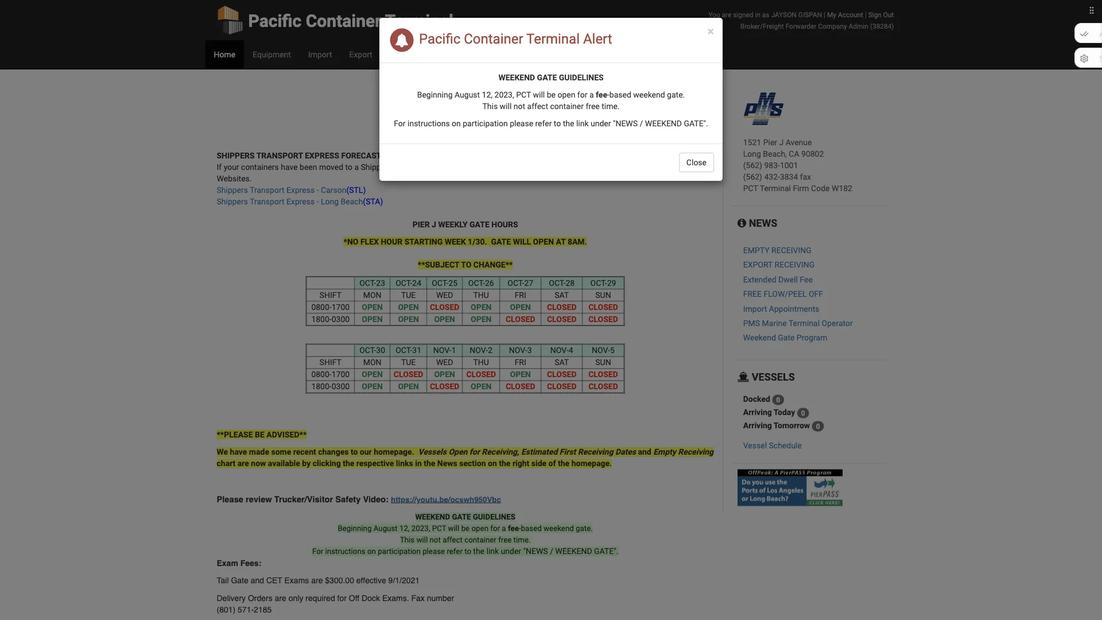 Task type: vqa. For each thing, say whether or not it's contained in the screenshot.
refer inside the WEEKEND GATE GUIDELINES Beginning August 12, 2023, PCT will be open for a fee -based weekend gate. This will not affect container free time. For instructions on participation please refer to the link under "NEWS / WEEKEND GATE". Exam Fees:
yes



Task type: locate. For each thing, give the bounding box(es) containing it.
1 vertical spatial news
[[437, 459, 458, 468]]

ca
[[789, 149, 800, 158]]

, up right
[[517, 447, 519, 457]]

please up number
[[423, 547, 445, 556]]

1 shift from the top
[[320, 290, 342, 300]]

for for for terminal map click here , pct yard map
[[388, 105, 400, 114]]

be inside weekend gate guidelines beginning august 12, 2023, pct will be open for a fee -based weekend gate. this will not affect container free time. for instructions on participation please refer to the link under "news / weekend gate". exam fees:
[[461, 524, 470, 533]]

1 horizontal spatial |
[[865, 11, 867, 19]]

4 nov- from the left
[[551, 346, 569, 355]]

news down open
[[437, 459, 458, 468]]

0 horizontal spatial instructions
[[325, 547, 366, 556]]

jayson
[[771, 11, 797, 19]]

fri down oct-27
[[515, 290, 526, 300]]

1 horizontal spatial news
[[747, 217, 778, 229]]

0 vertical spatial /
[[640, 119, 643, 128]]

not inside beginning august 12, 2023, pct will be open for a fee -based weekend gate. this will not affect container free time.
[[514, 101, 525, 111]]

in left the as
[[755, 11, 761, 19]]

only
[[289, 594, 303, 603]]

nov- for 4
[[551, 346, 569, 355]]

gate down https://youtu.be/ocswh950vbc
[[452, 513, 471, 522]]

weekend
[[634, 90, 665, 99], [544, 524, 574, 533]]

vessel schedule
[[743, 441, 802, 450]]

hours
[[492, 220, 518, 229]]

participation inside weekend gate guidelines beginning august 12, 2023, pct will be open for a fee -based weekend gate. this will not affect container free time. for instructions on participation please refer to the link under "news / weekend gate". exam fees:
[[378, 547, 421, 556]]

1 1800- from the top
[[311, 314, 332, 324]]

fee inside beginning august 12, 2023, pct will be open for a fee -based weekend gate. this will not affect container free time.
[[596, 90, 608, 99]]

and left cet
[[251, 576, 264, 585]]

0300
[[332, 314, 350, 324], [332, 382, 350, 391]]

1 horizontal spatial 2023,
[[495, 90, 514, 99]]

forecast
[[680, 162, 711, 172]]

1 vertical spatial gate
[[231, 576, 248, 585]]

1 1800-0300 from the top
[[311, 314, 350, 324]]

1 vertical spatial affect
[[443, 536, 463, 545]]

account
[[838, 11, 864, 19]]

1 horizontal spatial container
[[464, 31, 523, 47]]

receiving right first
[[578, 447, 613, 457]]

0 vertical spatial gate.
[[667, 90, 685, 99]]

affect
[[527, 101, 548, 111], [443, 536, 463, 545]]

0 vertical spatial please
[[510, 119, 533, 128]]

wed for 25
[[436, 290, 453, 300]]

1 vertical spatial 0800-
[[311, 370, 332, 379]]

1 fri from the top
[[515, 290, 526, 300]]

wed down nov-1
[[436, 358, 453, 367]]

1 vertical spatial container
[[586, 162, 619, 172]]

1 nov- from the left
[[433, 346, 452, 355]]

have inside shippers transport express forecast website if your containers have been moved to a shippers transport express location you can also check on the container using the below forecast websites. shippers transport express - carson (stl) shippers transport express - long beach (sta)
[[281, 162, 298, 172]]

oct- right 28
[[591, 278, 607, 288]]

0 vertical spatial 1800-0300
[[311, 314, 350, 324]]

homepage. up links
[[374, 447, 414, 457]]

to down https://youtu.be/ocswh950vbc
[[465, 547, 471, 556]]

0 vertical spatial guidelines
[[559, 73, 604, 82]]

are left now
[[238, 459, 249, 468]]

0 vertical spatial thu
[[473, 290, 489, 300]]

and right dates
[[638, 447, 652, 457]]

1 horizontal spatial have
[[281, 162, 298, 172]]

participation
[[463, 119, 508, 128], [378, 547, 421, 556]]

transport down website
[[394, 162, 429, 172]]

nov- right the '4'
[[592, 346, 610, 355]]

fri down nov-3
[[515, 358, 526, 367]]

beach,
[[763, 149, 787, 158]]

refer left "to the"
[[535, 119, 552, 128]]

news
[[747, 217, 778, 229], [437, 459, 458, 468]]

sun for 29
[[596, 290, 611, 300]]

your
[[224, 162, 239, 172]]

beginning august inside beginning august 12, 2023, pct will be open for a fee -based weekend gate. this will not affect container free time.
[[417, 90, 480, 99]]

free inside beginning august 12, 2023, pct will be open for a fee -based weekend gate. this will not affect container free time.
[[586, 101, 600, 111]]

under inside weekend gate guidelines beginning august 12, 2023, pct will be open for a fee -based weekend gate. this will not affect container free time. for instructions on participation please refer to the link under "news / weekend gate". exam fees:
[[501, 547, 521, 556]]

are inside delivery orders are only required for off dock exams. fax number (801) 571-2185
[[275, 594, 286, 603]]

october
[[675, 88, 703, 97]]

pier j weekly gate hours
[[413, 220, 518, 229]]

5 nov- from the left
[[592, 346, 610, 355]]

j
[[779, 138, 784, 147], [432, 220, 436, 229]]

1 horizontal spatial 12,
[[482, 90, 493, 99]]

1 vertical spatial arriving
[[743, 421, 772, 430]]

for
[[578, 90, 588, 99], [470, 447, 480, 457], [491, 524, 500, 533], [337, 594, 347, 603]]

weekend inside weekend gate guidelines beginning august 12, 2023, pct will be open for a fee -based weekend gate. this will not affect container free time. for instructions on participation please refer to the link under "news / weekend gate". exam fees:
[[544, 524, 574, 533]]

oct- for 26
[[468, 278, 485, 288]]

open down https://youtu.be/ocswh950vbc
[[472, 524, 489, 533]]

forecast
[[341, 151, 381, 160]]

container left using
[[586, 162, 619, 172]]

1 arriving from the top
[[743, 408, 772, 417]]

changes
[[318, 447, 349, 457]]

0 vertical spatial time.
[[602, 101, 620, 111]]

instructions inside weekend gate guidelines beginning august 12, 2023, pct will be open for a fee -based weekend gate. this will not affect container free time. for instructions on participation please refer to the link under "news / weekend gate". exam fees:
[[325, 547, 366, 556]]

1 vertical spatial 1700
[[332, 370, 350, 379]]

2 wed from the top
[[436, 358, 453, 367]]

0 vertical spatial fri
[[515, 290, 526, 300]]

for down weekend gate guidelines
[[578, 90, 588, 99]]

1 vertical spatial (562)
[[743, 172, 763, 181]]

not up for instructions on participation please refer to the link under "news / weekend gate".
[[514, 101, 525, 111]]

map right yard
[[527, 105, 543, 114]]

this left yard
[[483, 101, 498, 111]]

orders
[[248, 594, 273, 603]]

1 vertical spatial "news
[[523, 547, 548, 556]]

983-
[[765, 160, 780, 170]]

off
[[349, 594, 360, 603]]

nov-2
[[470, 346, 493, 355]]

1 vertical spatial tue
[[401, 358, 416, 367]]

nov- right the 31
[[433, 346, 452, 355]]

oct- right 26
[[508, 278, 525, 288]]

2 thu from the top
[[473, 358, 489, 367]]

vessels
[[750, 371, 795, 383], [418, 447, 447, 457]]

export
[[743, 260, 773, 270]]

a inside weekend gate guidelines beginning august 12, 2023, pct will be open for a fee -based weekend gate. this will not affect container free time. for instructions on participation please refer to the link under "news / weekend gate". exam fees:
[[502, 524, 506, 533]]

1 0800-1700 from the top
[[311, 302, 350, 312]]

for up section
[[470, 447, 480, 457]]

long inside shippers transport express forecast website if your containers have been moved to a shippers transport express location you can also check on the container using the below forecast websites. shippers transport express - carson (stl) shippers transport express - long beach (sta)
[[321, 197, 339, 206]]

1 vertical spatial link
[[487, 547, 499, 556]]

0 horizontal spatial 27
[[525, 278, 534, 288]]

tue for 24
[[401, 290, 416, 300]]

under
[[591, 119, 611, 128], [501, 547, 521, 556]]

today left is
[[618, 88, 640, 97]]

2023,
[[495, 90, 514, 99], [412, 524, 430, 533]]

container for pacific container terminal
[[306, 11, 381, 31]]

sun down oct-29 on the right
[[596, 290, 611, 300]]

affect right yard
[[527, 101, 548, 111]]

1 horizontal spatial beginning august
[[417, 90, 480, 99]]

0 horizontal spatial /
[[550, 547, 553, 556]]

for
[[388, 105, 400, 114], [394, 119, 406, 128], [312, 547, 323, 556]]

1 mon from the top
[[363, 290, 382, 300]]

oct- down 'to'
[[468, 278, 485, 288]]

oct- right 23
[[396, 278, 412, 288]]

1 vertical spatial instructions
[[325, 547, 366, 556]]

receiving up export receiving link
[[772, 246, 812, 255]]

shift for oct-23
[[320, 290, 342, 300]]

0 vertical spatial long
[[743, 149, 761, 158]]

refer inside weekend gate guidelines beginning august 12, 2023, pct will be open for a fee -based weekend gate. this will not affect container free time. for instructions on participation please refer to the link under "news / weekend gate". exam fees:
[[447, 547, 463, 556]]

1 vertical spatial shippers
[[217, 185, 248, 195]]

1 vertical spatial transport
[[250, 185, 285, 195]]

oct- left oct-31 at the bottom left of the page
[[360, 346, 376, 355]]

this up the 9/1/2021
[[400, 536, 415, 545]]

based inside weekend gate guidelines beginning august 12, 2023, pct will be open for a fee -based weekend gate. this will not affect container free time. for instructions on participation please refer to the link under "news / weekend gate". exam fees:
[[521, 524, 542, 533]]

not
[[514, 101, 525, 111], [430, 536, 441, 545]]

pct inside 1521 pier j avenue long beach, ca 90802 (562) 983-1001 (562) 432-3834 fax pct terminal firm code w182
[[743, 183, 758, 193]]

1 horizontal spatial and
[[638, 447, 652, 457]]

terminal inside empty receiving export receiving extended dwell fee free flow/peel off import appointments pms marine terminal operator weekend gate program
[[789, 319, 820, 328]]

news up empty
[[747, 217, 778, 229]]

exams
[[285, 576, 309, 585]]

for inside weekend gate guidelines beginning august 12, 2023, pct will be open for a fee -based weekend gate. this will not affect container free time. for instructions on participation please refer to the link under "news / weekend gate". exam fees:
[[491, 524, 500, 533]]

0 up tomorrow
[[801, 409, 805, 417]]

guidelines for weekend gate guidelines beginning august 12, 2023, pct will be open for a fee -based weekend gate. this will not affect container free time. for instructions on participation please refer to the link under "news / weekend gate". exam fees:
[[473, 513, 516, 522]]

for instructions on participation please refer to the link under "news / weekend gate".
[[394, 119, 708, 128]]

*no flex hour starting week 1/30.  gate will open at 8am.
[[344, 237, 587, 246]]

arriving down docked
[[743, 408, 772, 417]]

0800-1700
[[311, 302, 350, 312], [311, 370, 350, 379]]

0 vertical spatial gate".
[[684, 119, 708, 128]]

transport down "shippers transport express - carson" link
[[250, 197, 285, 206]]

on down the click
[[452, 119, 461, 128]]

express up the 'shippers transport express - long beach' link
[[287, 185, 315, 195]]

this
[[483, 101, 498, 111], [400, 536, 415, 545]]

pacific container terminal link
[[217, 0, 454, 40]]

0300 for oct-23
[[332, 314, 350, 324]]

1 vertical spatial gate.
[[576, 524, 593, 533]]

1 wed from the top
[[436, 290, 453, 300]]

on up effective
[[367, 547, 376, 556]]

beginning august inside weekend gate guidelines beginning august 12, 2023, pct will be open for a fee -based weekend gate. this will not affect container free time. for instructions on participation please refer to the link under "news / weekend gate". exam fees:
[[338, 524, 398, 533]]

news inside vessels open for receiving , estimated first receiving dates and empty receiving chart are now available by clicking the respective links in the news section on the right side of the homepage.
[[437, 459, 458, 468]]

to left our
[[351, 447, 358, 457]]

2 fri from the top
[[515, 358, 526, 367]]

on right section
[[488, 459, 497, 468]]

based
[[610, 90, 632, 99], [521, 524, 542, 533]]

wed
[[436, 290, 453, 300], [436, 358, 453, 367]]

are inside you are signed in as jayson gispan | my account | sign out broker/freight forwarder company admin (38284)
[[722, 11, 732, 19]]

1 vertical spatial 0
[[801, 409, 805, 417]]

0 horizontal spatial be
[[461, 524, 470, 533]]

1 horizontal spatial today
[[774, 408, 795, 417]]

guidelines down https://youtu.be/ocswh950vbc
[[473, 513, 516, 522]]

participation up the 9/1/2021
[[378, 547, 421, 556]]

this inside weekend gate guidelines beginning august 12, 2023, pct will be open for a fee -based weekend gate. this will not affect container free time. for instructions on participation please refer to the link under "news / weekend gate". exam fees:
[[400, 536, 415, 545]]

gate". inside weekend gate guidelines beginning august 12, 2023, pct will be open for a fee -based weekend gate. this will not affect container free time. for instructions on participation please refer to the link under "news / weekend gate". exam fees:
[[594, 547, 619, 556]]

1 horizontal spatial container
[[550, 101, 584, 111]]

instructions down for terminal map click here , pct yard map
[[408, 119, 450, 128]]

0 vertical spatial and
[[638, 447, 652, 457]]

0 vertical spatial a
[[590, 90, 594, 99]]

0 horizontal spatial time.
[[514, 536, 531, 545]]

mon
[[363, 290, 382, 300], [363, 358, 382, 367]]

long down carson
[[321, 197, 339, 206]]

0 horizontal spatial long
[[321, 197, 339, 206]]

1 vertical spatial /
[[550, 547, 553, 556]]

vessels left open
[[418, 447, 447, 457]]

2023, up yard
[[495, 90, 514, 99]]

2 sun from the top
[[596, 358, 611, 367]]

0 vertical spatial under
[[591, 119, 611, 128]]

not inside weekend gate guidelines beginning august 12, 2023, pct will be open for a fee -based weekend gate. this will not affect container free time. for instructions on participation please refer to the link under "news / weekend gate". exam fees:
[[430, 536, 441, 545]]

1 map from the left
[[436, 105, 451, 114]]

1 horizontal spatial pacific
[[419, 31, 461, 47]]

for left "off"
[[337, 594, 347, 603]]

refer up number
[[447, 547, 463, 556]]

receiving
[[482, 447, 517, 457], [578, 447, 613, 457], [678, 447, 714, 457]]

2 receiving from the left
[[578, 447, 613, 457]]

guidelines up beginning august 12, 2023, pct will be open for a fee -based weekend gate. this will not affect container free time.
[[559, 73, 604, 82]]

1 1700 from the top
[[332, 302, 350, 312]]

shift for oct-30
[[320, 358, 342, 367]]

1 vertical spatial under
[[501, 547, 521, 556]]

0 horizontal spatial beginning august
[[338, 524, 398, 533]]

1 0300 from the top
[[332, 314, 350, 324]]

be
[[547, 90, 556, 99], [461, 524, 470, 533]]

1 sun from the top
[[596, 290, 611, 300]]

container inside shippers transport express forecast website if your containers have been moved to a shippers transport express location you can also check on the container using the below forecast websites. shippers transport express - carson (stl) shippers transport express - long beach (sta)
[[586, 162, 619, 172]]

1 vertical spatial in
[[415, 459, 422, 468]]

pct up info circle icon
[[743, 183, 758, 193]]

be down https://youtu.be/ocswh950vbc
[[461, 524, 470, 533]]

express left location
[[431, 162, 459, 172]]

| left my
[[824, 11, 826, 19]]

1 horizontal spatial be
[[547, 90, 556, 99]]

by
[[302, 459, 311, 468]]

will down weekend gate guidelines
[[533, 90, 545, 99]]

,
[[488, 105, 490, 114], [517, 447, 519, 457]]

12, down https://youtu.be/ocswh950vbc
[[400, 524, 410, 533]]

0 vertical spatial ,
[[488, 105, 490, 114]]

0 horizontal spatial pacific
[[248, 11, 302, 31]]

oct-29
[[591, 278, 616, 288]]

vessels open for receiving , estimated first receiving dates and empty receiving chart are now available by clicking the respective links in the news section on the right side of the homepage.
[[217, 447, 714, 468]]

0300 for oct-30
[[332, 382, 350, 391]]

0 horizontal spatial guidelines
[[473, 513, 516, 522]]

receiving up dwell
[[775, 260, 815, 270]]

0 horizontal spatial container
[[306, 11, 381, 31]]

carson
[[321, 185, 346, 195]]

can
[[506, 162, 519, 172]]

2 1800- from the top
[[311, 382, 332, 391]]

receiving up right
[[482, 447, 517, 457]]

nov- right 1
[[470, 346, 488, 355]]

website
[[383, 151, 417, 160]]

delivery orders are only required for off dock exams. fax number (801) 571-2185
[[217, 594, 454, 614]]

28
[[566, 278, 575, 288]]

0800-1700 for oct-23
[[311, 302, 350, 312]]

container for pacific container terminal alert
[[464, 31, 523, 47]]

1700 for oct-30
[[332, 370, 350, 379]]

check
[[538, 162, 560, 172]]

1 vertical spatial j
[[432, 220, 436, 229]]

2 0800- from the top
[[311, 370, 332, 379]]

have right we at left
[[230, 447, 247, 457]]

3 nov- from the left
[[509, 346, 528, 355]]

2185
[[254, 605, 272, 614]]

as
[[762, 11, 770, 19]]

, right the click
[[488, 105, 490, 114]]

free
[[743, 289, 762, 299]]

1 horizontal spatial fee
[[596, 90, 608, 99]]

1 vertical spatial this
[[400, 536, 415, 545]]

1 horizontal spatial homepage.
[[572, 459, 612, 468]]

in inside vessels open for receiving , estimated first receiving dates and empty receiving chart are now available by clicking the respective links in the news section on the right side of the homepage.
[[415, 459, 422, 468]]

**subject to change**
[[418, 260, 513, 269]]

have down transport
[[281, 162, 298, 172]]

vessel schedule link
[[743, 441, 802, 450]]

right
[[513, 459, 530, 468]]

1 vertical spatial shift
[[320, 358, 342, 367]]

to inside shippers transport express forecast website if your containers have been moved to a shippers transport express location you can also check on the container using the below forecast websites. shippers transport express - carson (stl) shippers transport express - long beach (sta)
[[345, 162, 353, 172]]

thu for 2
[[473, 358, 489, 367]]

are
[[722, 11, 732, 19], [238, 459, 249, 468], [311, 576, 323, 585], [275, 594, 286, 603]]

pacific for pacific container terminal
[[248, 11, 302, 31]]

2 nov- from the left
[[470, 346, 488, 355]]

are right you
[[722, 11, 732, 19]]

2 shift from the top
[[320, 358, 342, 367]]

0 horizontal spatial open
[[472, 524, 489, 533]]

homepage. inside vessels open for receiving , estimated first receiving dates and empty receiving chart are now available by clicking the respective links in the news section on the right side of the homepage.
[[572, 459, 612, 468]]

free inside weekend gate guidelines beginning august 12, 2023, pct will be open for a fee -based weekend gate. this will not affect container free time. for instructions on participation please refer to the link under "news / weekend gate". exam fees:
[[499, 536, 512, 545]]

long down 1521
[[743, 149, 761, 158]]

571-
[[238, 605, 254, 614]]

j inside 1521 pier j avenue long beach, ca 90802 (562) 983-1001 (562) 432-3834 fax pct terminal firm code w182
[[779, 138, 784, 147]]

0 vertical spatial shippers
[[361, 162, 392, 172]]

"news inside weekend gate guidelines beginning august 12, 2023, pct will be open for a fee -based weekend gate. this will not affect container free time. for instructions on participation please refer to the link under "news / weekend gate". exam fees:
[[523, 547, 548, 556]]

gate down "pms marine terminal operator" link
[[778, 333, 795, 343]]

1
[[452, 346, 456, 355]]

container inside beginning august 12, 2023, pct will be open for a fee -based weekend gate. this will not affect container free time.
[[550, 101, 584, 111]]

pct left yard
[[492, 105, 507, 114]]

0 horizontal spatial free
[[499, 536, 512, 545]]

1 horizontal spatial vessels
[[750, 371, 795, 383]]

time.
[[602, 101, 620, 111], [514, 536, 531, 545]]

will
[[533, 90, 545, 99], [500, 101, 512, 111], [448, 524, 460, 533], [417, 536, 428, 545]]

2 0800-1700 from the top
[[311, 370, 350, 379]]

mon down 'oct-23'
[[363, 290, 382, 300]]

to inside weekend gate guidelines beginning august 12, 2023, pct will be open for a fee -based weekend gate. this will not affect container free time. for instructions on participation please refer to the link under "news / weekend gate". exam fees:
[[465, 547, 471, 556]]

0 horizontal spatial map
[[436, 105, 451, 114]]

0 vertical spatial beginning august
[[417, 90, 480, 99]]

open inside weekend gate guidelines beginning august 12, 2023, pct will be open for a fee -based weekend gate. this will not affect container free time. for instructions on participation please refer to the link under "news / weekend gate". exam fees:
[[472, 524, 489, 533]]

beginning august down the video:
[[338, 524, 398, 533]]

guidelines inside weekend gate guidelines beginning august 12, 2023, pct will be open for a fee -based weekend gate. this will not affect container free time. for instructions on participation please refer to the link under "news / weekend gate". exam fees:
[[473, 513, 516, 522]]

1 sat from the top
[[555, 290, 569, 300]]

vessels inside vessels open for receiving , estimated first receiving dates and empty receiving chart are now available by clicking the respective links in the news section on the right side of the homepage.
[[418, 447, 447, 457]]

**please be advised**
[[217, 430, 307, 439]]

1 vertical spatial be
[[461, 524, 470, 533]]

2 tue from the top
[[401, 358, 416, 367]]

be
[[255, 430, 265, 439]]

1 (562) from the top
[[743, 160, 763, 170]]

1 vertical spatial long
[[321, 197, 339, 206]]

12, inside beginning august 12, 2023, pct will be open for a fee -based weekend gate. this will not affect container free time.
[[482, 90, 493, 99]]

0 vertical spatial 0800-1700
[[311, 302, 350, 312]]

2 sat from the top
[[555, 358, 569, 367]]

time. inside weekend gate guidelines beginning august 12, 2023, pct will be open for a fee -based weekend gate. this will not affect container free time. for instructions on participation please refer to the link under "news / weekend gate". exam fees:
[[514, 536, 531, 545]]

containers
[[241, 162, 279, 172]]

in right links
[[415, 459, 422, 468]]

0 vertical spatial based
[[610, 90, 632, 99]]

4
[[569, 346, 573, 355]]

nov-4
[[551, 346, 573, 355]]

link inside weekend gate guidelines beginning august 12, 2023, pct will be open for a fee -based weekend gate. this will not affect container free time. for instructions on participation please refer to the link under "news / weekend gate". exam fees:
[[487, 547, 499, 556]]

pierpass image
[[738, 469, 843, 506]]

0 vertical spatial container
[[550, 101, 584, 111]]

express down "shippers transport express - carson" link
[[287, 197, 315, 206]]

0 vertical spatial to
[[345, 162, 353, 172]]

2 vertical spatial to
[[465, 547, 471, 556]]

1 vertical spatial vessels
[[418, 447, 447, 457]]

affect inside beginning august 12, 2023, pct will be open for a fee -based weekend gate. this will not affect container free time.
[[527, 101, 548, 111]]

oct-26
[[468, 278, 494, 288]]

affect down https://youtu.be/ocswh950vbc
[[443, 536, 463, 545]]

0 vertical spatial arriving
[[743, 408, 772, 417]]

time. inside beginning august 12, 2023, pct will be open for a fee -based weekend gate. this will not affect container free time.
[[602, 101, 620, 111]]

1 0800- from the top
[[311, 302, 332, 312]]

0 vertical spatial homepage.
[[374, 447, 414, 457]]

for inside weekend gate guidelines beginning august 12, 2023, pct will be open for a fee -based weekend gate. this will not affect container free time. for instructions on participation please refer to the link under "news / weekend gate". exam fees:
[[312, 547, 323, 556]]

0 vertical spatial vessels
[[750, 371, 795, 383]]

0 vertical spatial affect
[[527, 101, 548, 111]]

required
[[306, 594, 335, 603]]

container
[[306, 11, 381, 31], [464, 31, 523, 47]]

please
[[510, 119, 533, 128], [423, 547, 445, 556]]

1 tue from the top
[[401, 290, 416, 300]]

0 horizontal spatial 0
[[777, 396, 780, 404]]

sat for 4
[[555, 358, 569, 367]]

oct-23
[[360, 278, 385, 288]]

homepage. down first
[[572, 459, 612, 468]]

thu down oct-26
[[473, 290, 489, 300]]

1 horizontal spatial free
[[586, 101, 600, 111]]

0 vertical spatial fee
[[596, 90, 608, 99]]

0 horizontal spatial link
[[487, 547, 499, 556]]

express
[[305, 151, 339, 160]]

0 vertical spatial shift
[[320, 290, 342, 300]]

are left only
[[275, 594, 286, 603]]

nov- right 3
[[551, 346, 569, 355]]

map left the click
[[436, 105, 451, 114]]

pct up "pct yard map" link at the left top
[[516, 90, 531, 99]]

0 vertical spatial open
[[558, 90, 576, 99]]

2 mon from the top
[[363, 358, 382, 367]]

info circle image
[[738, 218, 747, 228]]

12, up here
[[482, 90, 493, 99]]

fee
[[800, 275, 813, 284]]

be down weekend gate guidelines
[[547, 90, 556, 99]]

receiving right empty
[[678, 447, 714, 457]]

container up "to the"
[[550, 101, 584, 111]]

oct-
[[360, 278, 376, 288], [396, 278, 412, 288], [432, 278, 449, 288], [468, 278, 485, 288], [508, 278, 525, 288], [549, 278, 566, 288], [591, 278, 607, 288], [360, 346, 376, 355], [396, 346, 412, 355]]

for terminal map click here , pct yard map
[[388, 105, 543, 114]]

1 thu from the top
[[473, 290, 489, 300]]

| left sign
[[865, 11, 867, 19]]

section
[[460, 459, 486, 468]]

2 1800-0300 from the top
[[311, 382, 350, 391]]

1 vertical spatial weekend
[[544, 524, 574, 533]]

pacific container terminal alert
[[416, 31, 612, 47]]

vessels for vessels
[[750, 371, 795, 383]]

oct- down **subject
[[432, 278, 449, 288]]

sign
[[869, 11, 882, 19]]

2 1700 from the top
[[332, 370, 350, 379]]

1 vertical spatial beginning august
[[338, 524, 398, 533]]

0 right tomorrow
[[816, 422, 820, 430]]

0 vertical spatial 27
[[705, 88, 714, 97]]

effective
[[356, 576, 386, 585]]

0 horizontal spatial receiving
[[482, 447, 517, 457]]

0 horizontal spatial a
[[355, 162, 359, 172]]

0 horizontal spatial gate
[[231, 576, 248, 585]]

2 map from the left
[[527, 105, 543, 114]]

pct down https://youtu.be/ocswh950vbc
[[432, 524, 446, 533]]

in inside you are signed in as jayson gispan | my account | sign out broker/freight forwarder company admin (38284)
[[755, 11, 761, 19]]

mon for 30
[[363, 358, 382, 367]]

will down https://youtu.be/ocswh950vbc
[[448, 524, 460, 533]]

on right the check
[[562, 162, 571, 172]]

for inside beginning august 12, 2023, pct will be open for a fee -based weekend gate. this will not affect container free time.
[[578, 90, 588, 99]]

hour
[[381, 237, 403, 246]]

now
[[251, 459, 266, 468]]

oct-31
[[396, 346, 422, 355]]

2 0300 from the top
[[332, 382, 350, 391]]

and inside vessels open for receiving , estimated first receiving dates and empty receiving chart are now available by clicking the respective links in the news section on the right side of the homepage.
[[638, 447, 652, 457]]

1800-0300
[[311, 314, 350, 324], [311, 382, 350, 391]]

import
[[743, 304, 767, 313]]

participation down here
[[463, 119, 508, 128]]

closed
[[430, 302, 460, 312], [547, 302, 577, 312], [589, 302, 618, 312], [506, 314, 535, 324], [547, 314, 577, 324], [589, 314, 618, 324], [394, 370, 423, 379], [467, 370, 496, 379], [547, 370, 577, 379], [589, 370, 618, 379], [430, 382, 460, 391], [506, 382, 535, 391], [547, 382, 577, 391], [589, 382, 618, 391]]

12, inside weekend gate guidelines beginning august 12, 2023, pct will be open for a fee -based weekend gate. this will not affect container free time. for instructions on participation please refer to the link under "news / weekend gate". exam fees:
[[400, 524, 410, 533]]

gate right "tail" at bottom left
[[231, 576, 248, 585]]

transport down containers
[[250, 185, 285, 195]]

sat down oct-28
[[555, 290, 569, 300]]

pacific for pacific container terminal alert
[[419, 31, 461, 47]]

1 vertical spatial fri
[[515, 358, 526, 367]]

1 vertical spatial homepage.
[[572, 459, 612, 468]]

for down https://youtu.be/ocswh950vbc
[[491, 524, 500, 533]]



Task type: describe. For each thing, give the bounding box(es) containing it.
recent
[[293, 447, 316, 457]]

8am.
[[568, 237, 587, 246]]

26
[[485, 278, 494, 288]]

of
[[549, 459, 556, 468]]

please review trucker/visitor safety video: https://youtu.be/ocswh950vbc
[[217, 494, 501, 504]]

3834
[[780, 172, 798, 181]]

2 vertical spatial express
[[287, 197, 315, 206]]

clicking
[[313, 459, 341, 468]]

1 horizontal spatial 0
[[801, 409, 805, 417]]

are up required
[[311, 576, 323, 585]]

flex
[[361, 237, 379, 246]]

on inside shippers transport express forecast website if your containers have been moved to a shippers transport express location you can also check on the container using the below forecast websites. shippers transport express - carson (stl) shippers transport express - long beach (sta)
[[562, 162, 571, 172]]

0 vertical spatial refer
[[535, 119, 552, 128]]

yard
[[509, 105, 525, 114]]

1800- for oct-30
[[311, 382, 332, 391]]

ship image
[[738, 372, 750, 382]]

signed
[[733, 11, 754, 19]]

1 horizontal spatial gate".
[[684, 119, 708, 128]]

review
[[246, 494, 272, 504]]

vessel
[[743, 441, 767, 450]]

1700 for oct-23
[[332, 302, 350, 312]]

https://youtu.be/ocswh950vbc
[[391, 495, 501, 504]]

(stl)
[[346, 185, 366, 195]]

0 vertical spatial link
[[576, 119, 589, 128]]

will up the 9/1/2021
[[417, 536, 428, 545]]

the inside weekend gate guidelines beginning august 12, 2023, pct will be open for a fee -based weekend gate. this will not affect container free time. for instructions on participation please refer to the link under "news / weekend gate". exam fees:
[[473, 547, 485, 556]]

empty receiving export receiving extended dwell fee free flow/peel off import appointments pms marine terminal operator weekend gate program
[[743, 246, 853, 343]]

oct- for 29
[[591, 278, 607, 288]]

shippers transport express forecast website if your containers have been moved to a shippers transport express location you can also check on the container using the below forecast websites. shippers transport express - carson (stl) shippers transport express - long beach (sta)
[[217, 151, 711, 206]]

oct- for 25
[[432, 278, 449, 288]]

1800-0300 for oct-23
[[311, 314, 350, 324]]

- inside beginning august 12, 2023, pct will be open for a fee -based weekend gate. this will not affect container free time.
[[608, 90, 610, 99]]

avenue
[[786, 138, 812, 147]]

tomorrow
[[774, 421, 810, 430]]

oct- for 28
[[549, 278, 566, 288]]

1521 pier j avenue long beach, ca 90802 (562) 983-1001 (562) 432-3834 fax pct terminal firm code w182
[[743, 138, 853, 193]]

gate up *no flex hour starting week 1/30.  gate will open at 8am.
[[470, 220, 490, 229]]

today inside "docked 0 arriving today 0 arriving tomorrow 0"
[[774, 408, 795, 417]]

for inside delivery orders are only required for off dock exams. fax number (801) 571-2185
[[337, 594, 347, 603]]

0 vertical spatial news
[[747, 217, 778, 229]]

**subject
[[418, 260, 459, 269]]

export receiving link
[[743, 260, 815, 270]]

sat for 28
[[555, 290, 569, 300]]

1 horizontal spatial /
[[640, 119, 643, 128]]

terminal inside 1521 pier j avenue long beach, ca 90802 (562) 983-1001 (562) 432-3834 fax pct terminal firm code w182
[[760, 183, 791, 193]]

oct- for 24
[[396, 278, 412, 288]]

1 vertical spatial receiving
[[775, 260, 815, 270]]

gate down "hours"
[[491, 237, 511, 246]]

schedule
[[769, 441, 802, 450]]

dock
[[362, 594, 380, 603]]

exams.
[[382, 594, 409, 603]]

2 (562) from the top
[[743, 172, 763, 181]]

oct- for 23
[[360, 278, 376, 288]]

0 vertical spatial participation
[[463, 119, 508, 128]]

2023, inside weekend gate guidelines beginning august 12, 2023, pct will be open for a fee -based weekend gate. this will not affect container free time. for instructions on participation please refer to the link under "news / weekend gate". exam fees:
[[412, 524, 430, 533]]

be inside beginning august 12, 2023, pct will be open for a fee -based weekend gate. this will not affect container free time.
[[547, 90, 556, 99]]

my
[[827, 11, 837, 19]]

gate up beginning august 12, 2023, pct will be open for a fee -based weekend gate. this will not affect container free time.
[[537, 73, 557, 82]]

2023, inside beginning august 12, 2023, pct will be open for a fee -based weekend gate. this will not affect container free time.
[[495, 90, 514, 99]]

31
[[412, 346, 422, 355]]

**please
[[217, 430, 253, 439]]

https://youtu.be/ocswh950vbc link
[[391, 495, 501, 504]]

to the
[[554, 119, 574, 128]]

available
[[268, 459, 300, 468]]

0800- for oct-30
[[311, 370, 332, 379]]

chart
[[217, 459, 236, 468]]

to
[[461, 260, 472, 269]]

shippers transport express - carson link
[[217, 185, 346, 195]]

if
[[217, 162, 222, 172]]

out
[[884, 11, 894, 19]]

90802
[[802, 149, 824, 158]]

made
[[249, 447, 269, 457]]

a inside beginning august 12, 2023, pct will be open for a fee -based weekend gate. this will not affect container free time.
[[590, 90, 594, 99]]

using
[[621, 162, 641, 172]]

0 vertical spatial transport
[[394, 162, 429, 172]]

guidelines for weekend gate guidelines
[[559, 73, 604, 82]]

3 receiving from the left
[[678, 447, 714, 457]]

pct inside weekend gate guidelines beginning august 12, 2023, pct will be open for a fee -based weekend gate. this will not affect container free time. for instructions on participation please refer to the link under "news / weekend gate". exam fees:
[[432, 524, 446, 533]]

weekend gate program link
[[743, 333, 828, 343]]

open inside beginning august 12, 2023, pct will be open for a fee -based weekend gate. this will not affect container free time.
[[558, 90, 576, 99]]

0 vertical spatial express
[[431, 162, 459, 172]]

pct inside beginning august 12, 2023, pct will be open for a fee -based weekend gate. this will not affect container free time.
[[516, 90, 531, 99]]

off
[[809, 289, 823, 299]]

2 horizontal spatial 0
[[816, 422, 820, 430]]

are inside vessels open for receiving , estimated first receiving dates and empty receiving chart are now available by clicking the respective links in the news section on the right side of the homepage.
[[238, 459, 249, 468]]

mon for 23
[[363, 290, 382, 300]]

1800-0300 for oct-30
[[311, 382, 350, 391]]

been
[[300, 162, 317, 172]]

click
[[453, 105, 470, 114]]

on inside vessels open for receiving , estimated first receiving dates and empty receiving chart are now available by clicking the respective links in the news section on the right side of the homepage.
[[488, 459, 497, 468]]

0 horizontal spatial and
[[251, 576, 264, 585]]

websites.
[[217, 174, 252, 183]]

gate. inside weekend gate guidelines beginning august 12, 2023, pct will be open for a fee -based weekend gate. this will not affect container free time. for instructions on participation please refer to the link under "news / weekend gate". exam fees:
[[576, 524, 593, 533]]

nov- for 5
[[592, 346, 610, 355]]

2
[[488, 346, 493, 355]]

on inside weekend gate guidelines beginning august 12, 2023, pct will be open for a fee -based weekend gate. this will not affect container free time. for instructions on participation please refer to the link under "news / weekend gate". exam fees:
[[367, 547, 376, 556]]

pms
[[743, 319, 760, 328]]

oct- for 30
[[360, 346, 376, 355]]

flow/peel
[[764, 289, 807, 299]]

extended dwell fee link
[[743, 275, 813, 284]]

this inside beginning august 12, 2023, pct will be open for a fee -based weekend gate. this will not affect container free time.
[[483, 101, 498, 111]]

based inside beginning august 12, 2023, pct will be open for a fee -based weekend gate. this will not affect container free time.
[[610, 90, 632, 99]]

tue for 31
[[401, 358, 416, 367]]

container inside weekend gate guidelines beginning august 12, 2023, pct will be open for a fee -based weekend gate. this will not affect container free time. for instructions on participation please refer to the link under "news / weekend gate". exam fees:
[[465, 536, 497, 545]]

nov- for 2
[[470, 346, 488, 355]]

week
[[445, 237, 466, 246]]

affect inside weekend gate guidelines beginning august 12, 2023, pct will be open for a fee -based weekend gate. this will not affect container free time. for instructions on participation please refer to the link under "news / weekend gate". exam fees:
[[443, 536, 463, 545]]

2 arriving from the top
[[743, 421, 772, 430]]

empty receiving link
[[743, 246, 812, 255]]

oct- for 31
[[396, 346, 412, 355]]

marine
[[762, 319, 787, 328]]

forwarder
[[786, 22, 817, 30]]

a inside shippers transport express forecast website if your containers have been moved to a shippers transport express location you can also check on the container using the below forecast websites. shippers transport express - carson (stl) shippers transport express - long beach (sta)
[[355, 162, 359, 172]]

2 | from the left
[[865, 11, 867, 19]]

0 vertical spatial "news
[[613, 119, 638, 128]]

1800- for oct-23
[[311, 314, 332, 324]]

exam
[[217, 558, 238, 568]]

my account link
[[827, 11, 864, 19]]

for for for instructions on participation please refer to the link under "news / weekend gate".
[[394, 119, 406, 128]]

fri for 3
[[515, 358, 526, 367]]

pier
[[413, 220, 430, 229]]

for inside vessels open for receiving , estimated first receiving dates and empty receiving chart are now available by clicking the respective links in the news section on the right side of the homepage.
[[470, 447, 480, 457]]

gate. inside beginning august 12, 2023, pct will be open for a fee -based weekend gate. this will not affect container free time.
[[667, 90, 685, 99]]

/ inside weekend gate guidelines beginning august 12, 2023, pct will be open for a fee -based weekend gate. this will not affect container free time. for instructions on participation please refer to the link under "news / weekend gate". exam fees:
[[550, 547, 553, 556]]

free flow/peel off link
[[743, 289, 823, 299]]

program
[[797, 333, 828, 343]]

our
[[360, 447, 372, 457]]

some
[[271, 447, 291, 457]]

beginning august 12, 2023, pct will be open for a fee -based weekend gate. this will not affect container free time.
[[417, 90, 685, 111]]

appointments
[[769, 304, 820, 313]]

1 vertical spatial to
[[351, 447, 358, 457]]

vessels for vessels open for receiving , estimated first receiving dates and empty receiving chart are now available by clicking the respective links in the news section on the right side of the homepage.
[[418, 447, 447, 457]]

gate inside empty receiving export receiving extended dwell fee free flow/peel off import appointments pms marine terminal operator weekend gate program
[[778, 333, 795, 343]]

- inside weekend gate guidelines beginning august 12, 2023, pct will be open for a fee -based weekend gate. this will not affect container free time. for instructions on participation please refer to the link under "news / weekend gate". exam fees:
[[519, 524, 521, 533]]

wed for 1
[[436, 358, 453, 367]]

please inside weekend gate guidelines beginning august 12, 2023, pct will be open for a fee -based weekend gate. this will not affect container free time. for instructions on participation please refer to the link under "news / weekend gate". exam fees:
[[423, 547, 445, 556]]

thu for 26
[[473, 290, 489, 300]]

×
[[708, 24, 714, 38]]

will
[[513, 237, 531, 246]]

tail
[[217, 576, 229, 585]]

pct yard map link
[[492, 105, 543, 114]]

oct- for 27
[[508, 278, 525, 288]]

0 vertical spatial today
[[618, 88, 640, 97]]

number
[[427, 594, 454, 603]]

oct-24
[[396, 278, 422, 288]]

1 receiving from the left
[[482, 447, 517, 457]]

weekend inside beginning august 12, 2023, pct will be open for a fee -based weekend gate. this will not affect container free time.
[[634, 90, 665, 99]]

2 vertical spatial transport
[[250, 197, 285, 206]]

is
[[642, 88, 648, 97]]

sun for 5
[[596, 358, 611, 367]]

0 horizontal spatial homepage.
[[374, 447, 414, 457]]

30
[[376, 346, 385, 355]]

side
[[532, 459, 547, 468]]

0 horizontal spatial have
[[230, 447, 247, 457]]

long inside 1521 pier j avenue long beach, ca 90802 (562) 983-1001 (562) 432-3834 fax pct terminal firm code w182
[[743, 149, 761, 158]]

weekend
[[743, 333, 776, 343]]

empty
[[654, 447, 676, 457]]

$300.00
[[325, 576, 354, 585]]

1 horizontal spatial under
[[591, 119, 611, 128]]

25
[[449, 278, 458, 288]]

import appointments link
[[743, 304, 820, 313]]

0800- for oct-23
[[311, 302, 332, 312]]

1 horizontal spatial instructions
[[408, 119, 450, 128]]

0800-1700 for oct-30
[[311, 370, 350, 379]]

will right here
[[500, 101, 512, 111]]

you
[[709, 11, 720, 19]]

pacific container terminal image
[[743, 92, 784, 125]]

3
[[528, 346, 532, 355]]

fax
[[800, 172, 811, 181]]

2 vertical spatial shippers
[[217, 197, 248, 206]]

1 vertical spatial express
[[287, 185, 315, 195]]

admin
[[849, 22, 869, 30]]

nov- for 1
[[433, 346, 452, 355]]

nov- for 3
[[509, 346, 528, 355]]

fri for 27
[[515, 290, 526, 300]]

0 vertical spatial receiving
[[772, 246, 812, 255]]

fee inside weekend gate guidelines beginning august 12, 2023, pct will be open for a fee -based weekend gate. this will not affect container free time. for instructions on participation please refer to the link under "news / weekend gate". exam fees:
[[508, 524, 519, 533]]

here
[[472, 105, 488, 114]]

1 | from the left
[[824, 11, 826, 19]]

, inside vessels open for receiving , estimated first receiving dates and empty receiving chart are now available by clicking the respective links in the news section on the right side of the homepage.
[[517, 447, 519, 457]]

gate inside weekend gate guidelines beginning august 12, 2023, pct will be open for a fee -based weekend gate. this will not affect container free time. for instructions on participation please refer to the link under "news / weekend gate". exam fees:
[[452, 513, 471, 522]]



